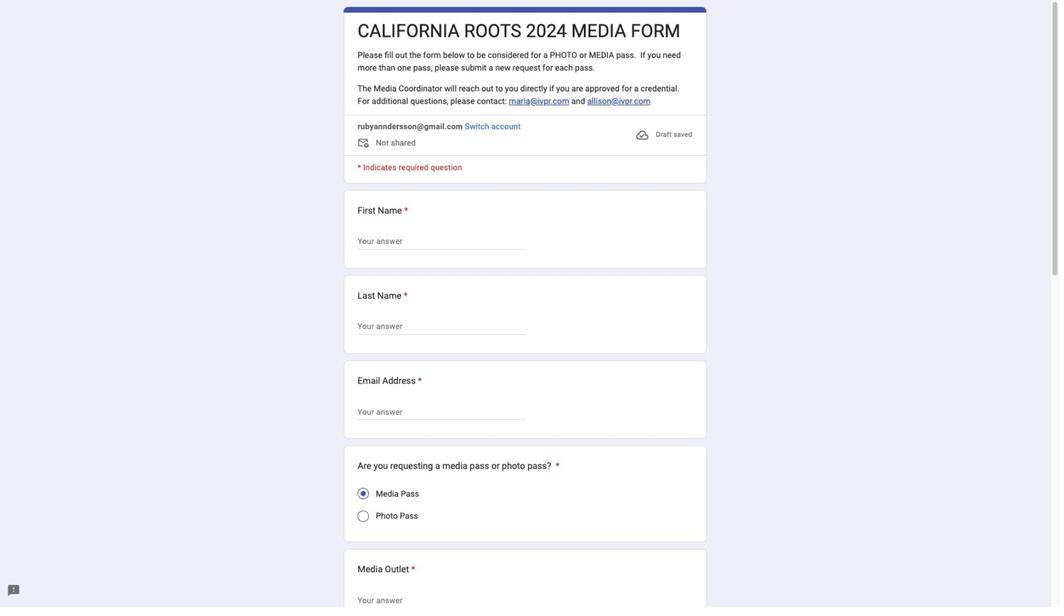Task type: describe. For each thing, give the bounding box(es) containing it.
3 heading from the top
[[358, 290, 408, 303]]

report a problem to google image
[[7, 585, 20, 598]]

media pass image
[[361, 492, 366, 497]]

Photo Pass radio
[[358, 511, 369, 523]]

4 heading from the top
[[358, 375, 422, 389]]



Task type: vqa. For each thing, say whether or not it's contained in the screenshot.
view menu item
no



Task type: locate. For each thing, give the bounding box(es) containing it.
None text field
[[358, 235, 525, 249], [358, 406, 525, 419], [358, 594, 525, 608], [358, 235, 525, 249], [358, 406, 525, 419], [358, 594, 525, 608]]

your email and google account are not part of your response image
[[358, 137, 376, 151], [358, 137, 371, 151]]

1 heading from the top
[[358, 20, 681, 43]]

6 heading from the top
[[358, 564, 416, 577]]

photo pass image
[[358, 511, 369, 523]]

required question element
[[402, 204, 409, 218], [402, 290, 408, 303], [416, 375, 422, 389], [554, 460, 560, 474], [409, 564, 416, 577]]

status
[[636, 121, 693, 149]]

heading
[[358, 20, 681, 43], [358, 204, 409, 218], [358, 290, 408, 303], [358, 375, 422, 389], [358, 460, 560, 474], [358, 564, 416, 577]]

2 heading from the top
[[358, 204, 409, 218]]

Media Pass radio
[[358, 489, 369, 500]]

5 heading from the top
[[358, 460, 560, 474]]

None text field
[[358, 320, 525, 334]]

list
[[344, 190, 707, 608]]



